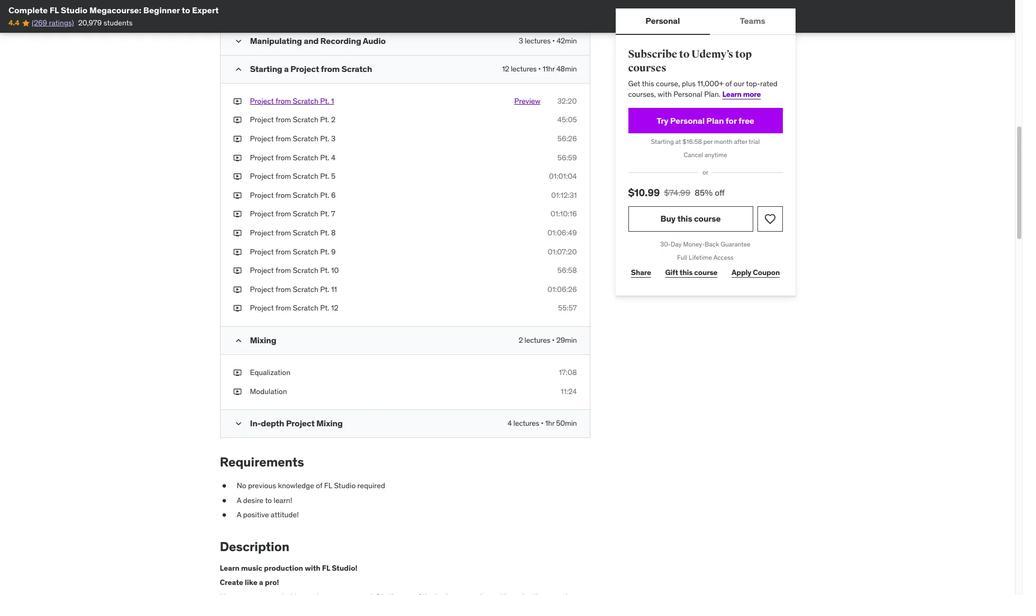 Task type: vqa. For each thing, say whether or not it's contained in the screenshot.
Scratch corresponding to 12
yes



Task type: describe. For each thing, give the bounding box(es) containing it.
11
[[331, 285, 337, 294]]

month
[[714, 138, 733, 146]]

xsmall image for equalization
[[233, 368, 242, 378]]

attitude!
[[271, 510, 299, 520]]

manipulating
[[250, 35, 302, 46]]

this for get
[[642, 79, 654, 88]]

xsmall image for project from scratch pt. 10
[[233, 266, 242, 276]]

personal inside "link"
[[670, 115, 705, 126]]

from for project from scratch pt. 9
[[276, 247, 291, 256]]

small image
[[233, 64, 244, 75]]

project for project from scratch pt. 8
[[250, 228, 274, 238]]

required
[[357, 481, 385, 490]]

50min
[[556, 419, 577, 428]]

day
[[671, 240, 682, 248]]

buy this course
[[661, 213, 721, 224]]

1 vertical spatial 2
[[519, 335, 523, 345]]

get
[[628, 79, 640, 88]]

knowledge
[[278, 481, 314, 490]]

32:20
[[557, 96, 577, 106]]

tab list containing personal
[[616, 8, 795, 35]]

0 vertical spatial 12
[[502, 64, 509, 73]]

pt. for 8
[[320, 228, 329, 238]]

with inside get this course, plus 11,000+ of our top-rated courses, with personal plan.
[[658, 89, 672, 99]]

01:10:16
[[551, 209, 577, 219]]

20,979
[[78, 18, 102, 28]]

learn for learn more
[[722, 89, 742, 99]]

$10.99
[[628, 186, 660, 199]]

complete
[[8, 5, 48, 15]]

of inside get this course, plus 11,000+ of our top-rated courses, with personal plan.
[[725, 79, 732, 88]]

at
[[675, 138, 681, 146]]

courses,
[[628, 89, 656, 99]]

11,000+
[[697, 79, 724, 88]]

1 horizontal spatial a
[[284, 63, 289, 74]]

from for project from scratch pt. 5
[[276, 172, 291, 181]]

project for project from scratch pt. 6
[[250, 190, 274, 200]]

trial
[[749, 138, 760, 146]]

small image for in-depth project mixing
[[233, 419, 244, 429]]

56:59
[[558, 153, 577, 162]]

teams
[[740, 16, 765, 26]]

starting a project from scratch
[[250, 63, 372, 74]]

personal inside get this course, plus 11,000+ of our top-rated courses, with personal plan.
[[674, 89, 702, 99]]

scratch for 7
[[293, 209, 318, 219]]

this for gift
[[680, 268, 693, 277]]

money-
[[683, 240, 705, 248]]

gift
[[665, 268, 678, 277]]

from for project from scratch pt. 3
[[276, 134, 291, 143]]

project from scratch pt. 4
[[250, 153, 336, 162]]

project from scratch pt. 10
[[250, 266, 339, 275]]

lectures for from
[[511, 64, 537, 73]]

pt. for 12
[[320, 303, 329, 313]]

preview
[[514, 96, 540, 106]]

anytime
[[705, 151, 727, 159]]

share
[[631, 268, 651, 277]]

9
[[331, 247, 336, 256]]

learn!
[[274, 495, 292, 505]]

xsmall image for project from scratch pt. 2
[[233, 115, 242, 125]]

fl for no previous knowledge of fl studio required
[[324, 481, 332, 490]]

access
[[713, 253, 734, 261]]

plan
[[706, 115, 724, 126]]

from for project from scratch pt. 12
[[276, 303, 291, 313]]

megacourse:
[[89, 5, 141, 15]]

0 vertical spatial fl
[[50, 5, 59, 15]]

project from scratch pt. 3
[[250, 134, 336, 143]]

scratch for 10
[[293, 266, 318, 275]]

a desire to learn!
[[237, 495, 292, 505]]

0 horizontal spatial studio
[[61, 5, 87, 15]]

project for project from scratch pt. 2
[[250, 115, 274, 125]]

2 vertical spatial to
[[265, 495, 272, 505]]

lectures left 29min
[[525, 335, 550, 345]]

course,
[[656, 79, 680, 88]]

fl for learn music production with fl studio! create like a pro!
[[322, 563, 330, 573]]

1 horizontal spatial 3
[[519, 36, 523, 45]]

share button
[[628, 262, 654, 283]]

and
[[304, 35, 319, 46]]

56:58
[[558, 266, 577, 275]]

from for project from scratch pt. 8
[[276, 228, 291, 238]]

expert
[[192, 5, 219, 15]]

(269 ratings)
[[32, 18, 74, 28]]

xsmall image for project from scratch pt. 7
[[233, 209, 242, 220]]

project for project from scratch pt. 1
[[250, 96, 274, 106]]

pt. for 4
[[320, 153, 329, 162]]

xsmall image for modulation
[[233, 386, 242, 397]]

project for project from scratch pt. 12
[[250, 303, 274, 313]]

project from scratch pt. 1 button
[[250, 96, 334, 107]]

lectures for audio
[[525, 36, 551, 45]]

project for project from scratch pt. 11
[[250, 285, 274, 294]]

after
[[734, 138, 747, 146]]

• for audio
[[552, 36, 555, 45]]

from for project from scratch pt. 11
[[276, 285, 291, 294]]

lectures for mixing
[[513, 419, 539, 428]]

project for project from scratch pt. 4
[[250, 153, 274, 162]]

udemy's
[[691, 48, 733, 61]]

project for project from scratch pt. 5
[[250, 172, 274, 181]]

project for project from scratch pt. 3
[[250, 134, 274, 143]]

85%
[[695, 187, 713, 198]]

no
[[237, 481, 246, 490]]

pt. for 3
[[320, 134, 329, 143]]

20,979 students
[[78, 18, 133, 28]]

project from scratch pt. 5
[[250, 172, 335, 181]]

like
[[245, 578, 257, 587]]

production
[[264, 563, 303, 573]]

1hr
[[545, 419, 554, 428]]

rated
[[760, 79, 778, 88]]

learn music production with fl studio! create like a pro!
[[220, 563, 357, 587]]

pt. for 11
[[320, 285, 329, 294]]

1 vertical spatial 4
[[508, 419, 512, 428]]

from for project from scratch pt. 10
[[276, 266, 291, 275]]

from for project from scratch pt. 4
[[276, 153, 291, 162]]

try
[[657, 115, 668, 126]]

scratch for 11
[[293, 285, 318, 294]]

xsmall image for project from scratch pt. 3
[[233, 134, 242, 144]]

pt. for 1
[[320, 96, 329, 106]]

our
[[734, 79, 744, 88]]

manipulating and recording audio
[[250, 35, 386, 46]]

plan.
[[704, 89, 721, 99]]

4 lectures • 1hr 50min
[[508, 419, 577, 428]]

try personal plan for free
[[657, 115, 754, 126]]

project from scratch pt. 12
[[250, 303, 338, 313]]

project from scratch pt. 1
[[250, 96, 334, 106]]

30-
[[660, 240, 671, 248]]

45:05
[[557, 115, 577, 125]]

teams button
[[710, 8, 795, 34]]

pt. for 10
[[320, 266, 329, 275]]

students
[[104, 18, 133, 28]]

1 vertical spatial mixing
[[316, 418, 343, 429]]

wishlist image
[[764, 213, 776, 225]]

to inside subscribe to udemy's top courses
[[679, 48, 690, 61]]

scratch for 8
[[293, 228, 318, 238]]

depth
[[261, 418, 284, 429]]



Task type: locate. For each thing, give the bounding box(es) containing it.
scratch down project from scratch pt. 11
[[293, 303, 318, 313]]

0 horizontal spatial starting
[[250, 63, 282, 74]]

01:12:31
[[551, 190, 577, 200]]

this right gift
[[680, 268, 693, 277]]

1 vertical spatial starting
[[651, 138, 674, 146]]

recording
[[320, 35, 361, 46]]

gift this course link
[[662, 262, 720, 283]]

a positive attitude!
[[237, 510, 299, 520]]

scratch up project from scratch pt. 4
[[293, 134, 318, 143]]

3 up 5
[[331, 134, 336, 143]]

courses
[[628, 61, 666, 74]]

from down project from scratch pt. 4
[[276, 172, 291, 181]]

8 pt. from the top
[[320, 228, 329, 238]]

from for project from scratch pt. 1
[[276, 96, 291, 106]]

•
[[552, 36, 555, 45], [538, 64, 541, 73], [552, 335, 555, 345], [541, 419, 544, 428]]

3 lectures • 42min
[[519, 36, 577, 45]]

1 a from the top
[[237, 495, 241, 505]]

to left learn!
[[265, 495, 272, 505]]

7 pt. from the top
[[320, 209, 329, 219]]

pt. left the 9
[[320, 247, 329, 256]]

7
[[331, 209, 335, 219]]

4.4
[[8, 18, 19, 28]]

plus
[[682, 79, 696, 88]]

• for mixing
[[541, 419, 544, 428]]

from for project from scratch pt. 7
[[276, 209, 291, 219]]

this inside get this course, plus 11,000+ of our top-rated courses, with personal plan.
[[642, 79, 654, 88]]

scratch for 2
[[293, 115, 318, 125]]

2 pt. from the top
[[320, 115, 329, 125]]

4 pt. from the top
[[320, 153, 329, 162]]

12 pt. from the top
[[320, 303, 329, 313]]

scratch up project from scratch pt. 3 on the top of the page
[[293, 115, 318, 125]]

xsmall image
[[233, 153, 242, 163], [233, 209, 242, 220], [233, 228, 242, 238], [233, 368, 242, 378], [220, 481, 228, 491]]

starting
[[250, 63, 282, 74], [651, 138, 674, 146]]

fl inside learn music production with fl studio! create like a pro!
[[322, 563, 330, 573]]

project from scratch pt. 11
[[250, 285, 337, 294]]

pt. left 8
[[320, 228, 329, 238]]

this
[[642, 79, 654, 88], [677, 213, 692, 224], [680, 268, 693, 277]]

55:57
[[558, 303, 577, 313]]

from down project from scratch pt. 8
[[276, 247, 291, 256]]

project up project from scratch pt. 12
[[250, 285, 274, 294]]

project from scratch pt. 7
[[250, 209, 335, 219]]

per
[[703, 138, 713, 146]]

0 vertical spatial a
[[237, 495, 241, 505]]

free
[[739, 115, 754, 126]]

01:06:26
[[548, 285, 577, 294]]

1 horizontal spatial 2
[[519, 335, 523, 345]]

with inside learn music production with fl studio! create like a pro!
[[305, 563, 320, 573]]

pt. up project from scratch pt. 4
[[320, 134, 329, 143]]

a left positive
[[237, 510, 241, 520]]

project down project from scratch pt. 7
[[250, 228, 274, 238]]

5
[[331, 172, 335, 181]]

29min
[[556, 335, 577, 345]]

from for project from scratch pt. 6
[[276, 190, 291, 200]]

0 horizontal spatial 12
[[331, 303, 338, 313]]

11 pt. from the top
[[320, 285, 329, 294]]

1 vertical spatial of
[[316, 481, 322, 490]]

0 vertical spatial 3
[[519, 36, 523, 45]]

1 vertical spatial small image
[[233, 335, 244, 346]]

apply coupon
[[732, 268, 780, 277]]

to left expert
[[182, 5, 190, 15]]

1 horizontal spatial 4
[[508, 419, 512, 428]]

studio up ratings)
[[61, 5, 87, 15]]

a down manipulating
[[284, 63, 289, 74]]

scratch inside button
[[293, 96, 318, 106]]

48min
[[556, 64, 577, 73]]

scratch for 6
[[293, 190, 318, 200]]

project down project from scratch pt. 8
[[250, 247, 274, 256]]

a for a desire to learn!
[[237, 495, 241, 505]]

6 pt. from the top
[[320, 190, 329, 200]]

fl right knowledge
[[324, 481, 332, 490]]

pt. left 11 at the top
[[320, 285, 329, 294]]

from down the project from scratch pt. 1 button in the top of the page
[[276, 115, 291, 125]]

pt. for 2
[[320, 115, 329, 125]]

2 a from the top
[[237, 510, 241, 520]]

scratch down project from scratch pt. 3 on the top of the page
[[293, 153, 318, 162]]

xsmall image for project from scratch pt. 4
[[233, 153, 242, 163]]

from down recording
[[321, 63, 340, 74]]

top
[[735, 48, 752, 61]]

1 vertical spatial this
[[677, 213, 692, 224]]

0 horizontal spatial mixing
[[250, 335, 276, 345]]

learn up create
[[220, 563, 239, 573]]

personal
[[646, 16, 680, 26], [674, 89, 702, 99], [670, 115, 705, 126]]

scratch up project from scratch pt. 6
[[293, 172, 318, 181]]

project for project from scratch pt. 10
[[250, 266, 274, 275]]

project for project from scratch pt. 9
[[250, 247, 274, 256]]

1 horizontal spatial of
[[725, 79, 732, 88]]

studio
[[61, 5, 87, 15], [334, 481, 356, 490]]

1 vertical spatial course
[[694, 268, 718, 277]]

scratch down recording
[[341, 63, 372, 74]]

3
[[519, 36, 523, 45], [331, 134, 336, 143]]

gift this course
[[665, 268, 718, 277]]

pt. for 7
[[320, 209, 329, 219]]

42min
[[557, 36, 577, 45]]

for
[[726, 115, 737, 126]]

1 vertical spatial 3
[[331, 134, 336, 143]]

project up project from scratch pt. 2
[[250, 96, 274, 106]]

xsmall image for project from scratch pt. 5
[[233, 172, 242, 182]]

scratch for 3
[[293, 134, 318, 143]]

from down project from scratch pt. 11
[[276, 303, 291, 313]]

• left 11hr
[[538, 64, 541, 73]]

personal down plus
[[674, 89, 702, 99]]

starting left "at"
[[651, 138, 674, 146]]

1 vertical spatial a
[[259, 578, 263, 587]]

fl left studio!
[[322, 563, 330, 573]]

0 vertical spatial personal
[[646, 16, 680, 26]]

xsmall image for project from scratch pt. 11
[[233, 285, 242, 295]]

30-day money-back guarantee full lifetime access
[[660, 240, 751, 261]]

0 vertical spatial mixing
[[250, 335, 276, 345]]

fl up (269 ratings)
[[50, 5, 59, 15]]

3 small image from the top
[[233, 419, 244, 429]]

course for buy this course
[[694, 213, 721, 224]]

2 vertical spatial fl
[[322, 563, 330, 573]]

0 vertical spatial 2
[[331, 115, 335, 125]]

from down project from scratch pt. 6
[[276, 209, 291, 219]]

in-
[[250, 418, 261, 429]]

1 vertical spatial with
[[305, 563, 320, 573]]

from down project from scratch pt. 2
[[276, 134, 291, 143]]

scratch up project from scratch pt. 11
[[293, 266, 318, 275]]

pt. left 10
[[320, 266, 329, 275]]

9 pt. from the top
[[320, 247, 329, 256]]

• left "1hr" in the bottom right of the page
[[541, 419, 544, 428]]

2 vertical spatial small image
[[233, 419, 244, 429]]

learn more
[[722, 89, 761, 99]]

pt. for 6
[[320, 190, 329, 200]]

ratings)
[[49, 18, 74, 28]]

scratch up project from scratch pt. 2
[[293, 96, 318, 106]]

scratch down the "project from scratch pt. 10"
[[293, 285, 318, 294]]

$10.99 $74.99 85% off
[[628, 186, 725, 199]]

1 horizontal spatial learn
[[722, 89, 742, 99]]

11hr
[[543, 64, 555, 73]]

1 small image from the top
[[233, 36, 244, 46]]

with down course,
[[658, 89, 672, 99]]

pt. inside button
[[320, 96, 329, 106]]

1 vertical spatial to
[[679, 48, 690, 61]]

2
[[331, 115, 335, 125], [519, 335, 523, 345]]

0 vertical spatial with
[[658, 89, 672, 99]]

a right the like
[[259, 578, 263, 587]]

3 up 12 lectures • 11hr 48min
[[519, 36, 523, 45]]

scratch for 5
[[293, 172, 318, 181]]

2 left 29min
[[519, 335, 523, 345]]

this up courses,
[[642, 79, 654, 88]]

lectures left 11hr
[[511, 64, 537, 73]]

from up project from scratch pt. 12
[[276, 285, 291, 294]]

starting for starting at $16.58 per month after trial cancel anytime
[[651, 138, 674, 146]]

try personal plan for free link
[[628, 108, 783, 134]]

0 horizontal spatial 4
[[331, 153, 336, 162]]

1 vertical spatial 12
[[331, 303, 338, 313]]

from up project from scratch pt. 2
[[276, 96, 291, 106]]

small image
[[233, 36, 244, 46], [233, 335, 244, 346], [233, 419, 244, 429]]

course down lifetime at right
[[694, 268, 718, 277]]

1 vertical spatial fl
[[324, 481, 332, 490]]

subscribe to udemy's top courses
[[628, 48, 752, 74]]

11:24
[[561, 386, 577, 396]]

requirements
[[220, 454, 304, 470]]

scratch for 12
[[293, 303, 318, 313]]

with right production
[[305, 563, 320, 573]]

from for project from scratch pt. 2
[[276, 115, 291, 125]]

scratch for 4
[[293, 153, 318, 162]]

$74.99
[[664, 187, 691, 198]]

pt. left '7'
[[320, 209, 329, 219]]

from
[[321, 63, 340, 74], [276, 96, 291, 106], [276, 115, 291, 125], [276, 134, 291, 143], [276, 153, 291, 162], [276, 172, 291, 181], [276, 190, 291, 200], [276, 209, 291, 219], [276, 228, 291, 238], [276, 247, 291, 256], [276, 266, 291, 275], [276, 285, 291, 294], [276, 303, 291, 313]]

desire
[[243, 495, 263, 505]]

mixing
[[250, 335, 276, 345], [316, 418, 343, 429]]

project down and
[[290, 63, 319, 74]]

0 vertical spatial 4
[[331, 153, 336, 162]]

2 vertical spatial personal
[[670, 115, 705, 126]]

6
[[331, 190, 336, 200]]

description
[[220, 538, 289, 555]]

a for a positive attitude!
[[237, 510, 241, 520]]

01:07:20
[[548, 247, 577, 256]]

this inside the buy this course button
[[677, 213, 692, 224]]

from down project from scratch pt. 7
[[276, 228, 291, 238]]

0 vertical spatial learn
[[722, 89, 742, 99]]

0 horizontal spatial 2
[[331, 115, 335, 125]]

4 up 5
[[331, 153, 336, 162]]

pt. for 9
[[320, 247, 329, 256]]

scratch up project from scratch pt. 9
[[293, 228, 318, 238]]

2 small image from the top
[[233, 335, 244, 346]]

personal button
[[616, 8, 710, 34]]

12 down 11 at the top
[[331, 303, 338, 313]]

a left desire
[[237, 495, 241, 505]]

10 pt. from the top
[[320, 266, 329, 275]]

1 horizontal spatial with
[[658, 89, 672, 99]]

0 vertical spatial course
[[694, 213, 721, 224]]

scratch down project from scratch pt. 5
[[293, 190, 318, 200]]

this inside "gift this course" link
[[680, 268, 693, 277]]

1 vertical spatial learn
[[220, 563, 239, 573]]

1 vertical spatial studio
[[334, 481, 356, 490]]

buy this course button
[[628, 206, 753, 232]]

this right buy at top right
[[677, 213, 692, 224]]

project inside button
[[250, 96, 274, 106]]

• left 42min
[[552, 36, 555, 45]]

0 horizontal spatial with
[[305, 563, 320, 573]]

pt. down project from scratch pt. 11
[[320, 303, 329, 313]]

personal up subscribe
[[646, 16, 680, 26]]

course
[[694, 213, 721, 224], [694, 268, 718, 277]]

off
[[715, 187, 725, 198]]

from up project from scratch pt. 5
[[276, 153, 291, 162]]

project down project from scratch pt. 2
[[250, 134, 274, 143]]

pt. for 5
[[320, 172, 329, 181]]

project down project from scratch pt. 9
[[250, 266, 274, 275]]

course for gift this course
[[694, 268, 718, 277]]

learn inside learn music production with fl studio! create like a pro!
[[220, 563, 239, 573]]

1 vertical spatial a
[[237, 510, 241, 520]]

0 vertical spatial this
[[642, 79, 654, 88]]

modulation
[[250, 386, 287, 396]]

lectures up 12 lectures • 11hr 48min
[[525, 36, 551, 45]]

cancel
[[684, 151, 703, 159]]

1 horizontal spatial 12
[[502, 64, 509, 73]]

2 lectures • 29min
[[519, 335, 577, 345]]

1 pt. from the top
[[320, 96, 329, 106]]

starting for starting a project from scratch
[[250, 63, 282, 74]]

this for buy
[[677, 213, 692, 224]]

(269
[[32, 18, 47, 28]]

top-
[[746, 79, 760, 88]]

create
[[220, 578, 243, 587]]

subscribe
[[628, 48, 677, 61]]

pro!
[[265, 578, 279, 587]]

learn down our
[[722, 89, 742, 99]]

to left udemy's
[[679, 48, 690, 61]]

music
[[241, 563, 262, 573]]

of right knowledge
[[316, 481, 322, 490]]

project up project from scratch pt. 7
[[250, 190, 274, 200]]

0 horizontal spatial 3
[[331, 134, 336, 143]]

1 vertical spatial personal
[[674, 89, 702, 99]]

2 vertical spatial this
[[680, 268, 693, 277]]

1
[[331, 96, 334, 106]]

complete fl studio megacourse: beginner to expert
[[8, 5, 219, 15]]

project for project from scratch pt. 7
[[250, 209, 274, 219]]

0 horizontal spatial of
[[316, 481, 322, 490]]

0 vertical spatial of
[[725, 79, 732, 88]]

0 horizontal spatial learn
[[220, 563, 239, 573]]

0 horizontal spatial to
[[182, 5, 190, 15]]

0 horizontal spatial a
[[259, 578, 263, 587]]

studio left required
[[334, 481, 356, 490]]

a inside learn music production with fl studio! create like a pro!
[[259, 578, 263, 587]]

xsmall image for project from scratch pt. 8
[[233, 228, 242, 238]]

project
[[290, 63, 319, 74], [250, 96, 274, 106], [250, 115, 274, 125], [250, 134, 274, 143], [250, 153, 274, 162], [250, 172, 274, 181], [250, 190, 274, 200], [250, 209, 274, 219], [250, 228, 274, 238], [250, 247, 274, 256], [250, 266, 274, 275], [250, 285, 274, 294], [250, 303, 274, 313], [286, 418, 315, 429]]

tab list
[[616, 8, 795, 35]]

1 horizontal spatial starting
[[651, 138, 674, 146]]

a
[[237, 495, 241, 505], [237, 510, 241, 520]]

0 vertical spatial a
[[284, 63, 289, 74]]

• for from
[[538, 64, 541, 73]]

positive
[[243, 510, 269, 520]]

project from scratch pt. 9
[[250, 247, 336, 256]]

5 pt. from the top
[[320, 172, 329, 181]]

scratch for 1
[[293, 96, 318, 106]]

01:06:49
[[548, 228, 577, 238]]

scratch up the "project from scratch pt. 10"
[[293, 247, 318, 256]]

from down project from scratch pt. 9
[[276, 266, 291, 275]]

$16.58
[[683, 138, 702, 146]]

4 left "1hr" in the bottom right of the page
[[508, 419, 512, 428]]

1 horizontal spatial to
[[265, 495, 272, 505]]

personal up $16.58 on the right top of the page
[[670, 115, 705, 126]]

0 vertical spatial studio
[[61, 5, 87, 15]]

project down project from scratch pt. 4
[[250, 172, 274, 181]]

small image for mixing
[[233, 335, 244, 346]]

xsmall image for project from scratch pt. 9
[[233, 247, 242, 257]]

project from scratch pt. 8
[[250, 228, 336, 238]]

0 vertical spatial starting
[[250, 63, 282, 74]]

previous
[[248, 481, 276, 490]]

project right 'depth'
[[286, 418, 315, 429]]

starting inside starting at $16.58 per month after trial cancel anytime
[[651, 138, 674, 146]]

small image for manipulating and recording audio
[[233, 36, 244, 46]]

pt. left 1
[[320, 96, 329, 106]]

learn for learn music production with fl studio! create like a pro!
[[220, 563, 239, 573]]

0 vertical spatial small image
[[233, 36, 244, 46]]

of left our
[[725, 79, 732, 88]]

project down project from scratch pt. 11
[[250, 303, 274, 313]]

course up 'back'
[[694, 213, 721, 224]]

• left 29min
[[552, 335, 555, 345]]

project down the project from scratch pt. 1 button in the top of the page
[[250, 115, 274, 125]]

0 vertical spatial to
[[182, 5, 190, 15]]

1 horizontal spatial mixing
[[316, 418, 343, 429]]

pt. left 5
[[320, 172, 329, 181]]

2 down 1
[[331, 115, 335, 125]]

2 horizontal spatial to
[[679, 48, 690, 61]]

scratch for 9
[[293, 247, 318, 256]]

lectures left "1hr" in the bottom right of the page
[[513, 419, 539, 428]]

back
[[705, 240, 719, 248]]

from up project from scratch pt. 7
[[276, 190, 291, 200]]

starting right small icon
[[250, 63, 282, 74]]

pt. down project from scratch pt. 3 on the top of the page
[[320, 153, 329, 162]]

project down project from scratch pt. 6
[[250, 209, 274, 219]]

project up project from scratch pt. 5
[[250, 153, 274, 162]]

project from scratch pt. 2
[[250, 115, 335, 125]]

xsmall image
[[233, 96, 242, 107], [233, 115, 242, 125], [233, 134, 242, 144], [233, 172, 242, 182], [233, 190, 242, 201], [233, 247, 242, 257], [233, 266, 242, 276], [233, 285, 242, 295], [233, 303, 242, 314], [233, 386, 242, 397], [220, 495, 228, 506], [220, 510, 228, 520]]

from inside button
[[276, 96, 291, 106]]

lifetime
[[689, 253, 712, 261]]

xsmall image for project from scratch pt. 6
[[233, 190, 242, 201]]

1 horizontal spatial studio
[[334, 481, 356, 490]]

scratch up project from scratch pt. 8
[[293, 209, 318, 219]]

equalization
[[250, 368, 290, 377]]

pt. up project from scratch pt. 3 on the top of the page
[[320, 115, 329, 125]]

with
[[658, 89, 672, 99], [305, 563, 320, 573]]

3 pt. from the top
[[320, 134, 329, 143]]

personal inside button
[[646, 16, 680, 26]]

pt. left 6
[[320, 190, 329, 200]]

12 left 11hr
[[502, 64, 509, 73]]

xsmall image for project from scratch pt. 12
[[233, 303, 242, 314]]

course inside button
[[694, 213, 721, 224]]



